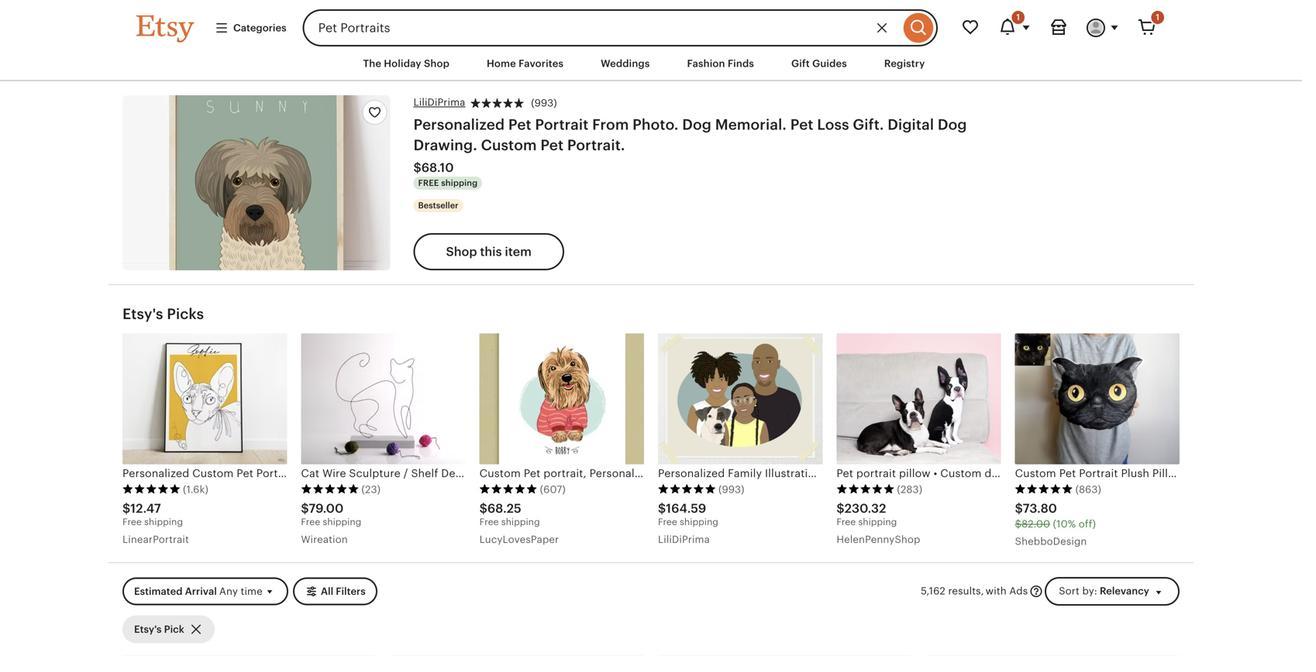 Task type: describe. For each thing, give the bounding box(es) containing it.
(1.6k)
[[183, 484, 209, 496]]

1 dog from the left
[[683, 116, 712, 133]]

etsy's for etsy's pick
[[134, 624, 162, 636]]

personalized
[[414, 116, 505, 133]]

1 link
[[1129, 9, 1166, 47]]

(863)
[[1076, 484, 1102, 496]]

time
[[241, 586, 263, 598]]

5,162
[[921, 586, 946, 598]]

free for 12.47
[[123, 517, 142, 528]]

personalized custom pet portrait digital,pet loss drawing from photo, line dog portrait, cat portrait customized, downloadable handdrawn art image
[[123, 334, 287, 465]]

2 dog from the left
[[938, 116, 967, 133]]

arrival
[[185, 586, 217, 598]]

etsy's for etsy's picks
[[123, 306, 163, 323]]

guides
[[813, 58, 847, 69]]

(607)
[[540, 484, 566, 496]]

164.59
[[666, 502, 707, 516]]

home
[[487, 58, 516, 69]]

5 out of 5 stars image for 12.47
[[123, 484, 181, 495]]

2 horizontal spatial pet
[[791, 116, 814, 133]]

menu bar containing the holiday shop
[[109, 47, 1194, 82]]

relevancy
[[1100, 586, 1150, 598]]

cat wire sculpture / shelf decor / tabletop decor  / handmade gift / minimalist  sculpture / abstract style / home decor / office decor image
[[301, 334, 466, 465]]

from
[[592, 116, 629, 133]]

linearportrait
[[123, 534, 189, 546]]

$ 68.25 free shipping lucylovespaper
[[480, 502, 559, 546]]

portrait
[[535, 116, 589, 133]]

$ 73.80 $ 82.00 (10% off) shebbodesign
[[1015, 502, 1096, 548]]

gift
[[792, 58, 810, 69]]

73.80
[[1023, 502, 1058, 516]]

0 horizontal spatial pet
[[509, 116, 532, 133]]

shop this item
[[446, 245, 532, 259]]

(10%
[[1053, 519, 1076, 530]]

filters
[[336, 586, 366, 598]]

any
[[219, 586, 238, 598]]

weddings link
[[589, 50, 662, 78]]

the holiday shop link
[[352, 50, 461, 78]]

free for 164.59
[[658, 517, 678, 528]]

(283)
[[897, 484, 923, 496]]

portrait.
[[567, 137, 625, 154]]

favorites
[[519, 58, 564, 69]]

personalized family illustration with a pet. gift for father's day. gift for dad. family portrait illustration with pet. image
[[658, 334, 823, 465]]

custom
[[481, 137, 537, 154]]

lilidiprima inside $ 164.59 free shipping lilidiprima
[[658, 534, 710, 546]]

5 out of 5 stars image for 230.32
[[837, 484, 895, 495]]

230.32
[[845, 502, 887, 516]]

registry link
[[873, 50, 937, 78]]

categories banner
[[109, 0, 1194, 47]]

Search for anything text field
[[303, 9, 900, 47]]

free for 68.25
[[480, 517, 499, 528]]

$ 164.59 free shipping lilidiprima
[[658, 502, 719, 546]]

$ for 164.59
[[658, 502, 666, 516]]

estimated
[[134, 586, 183, 598]]

$ 12.47 free shipping linearportrait
[[123, 502, 189, 546]]

shipping for 68.10
[[441, 178, 478, 188]]

custom pet portrait plush pillow, personalized pet pillows, cat pillow, dog pillow, gift for pet lovers, pet gifts image
[[1015, 334, 1180, 465]]

sort by: relevancy
[[1059, 586, 1150, 598]]

shipping for 68.25
[[501, 517, 540, 528]]

with
[[986, 586, 1007, 598]]

gift guides
[[792, 58, 847, 69]]

personalized pet portrait from photo. dog memorial. pet loss gift. digital dog drawing. custom pet portrait.
[[414, 116, 967, 154]]

helenpennyshop
[[837, 534, 921, 546]]

shipping for 79.00
[[323, 517, 362, 528]]

shop inside shop this item link
[[446, 245, 477, 259]]

with ads
[[986, 586, 1028, 598]]

79.00
[[309, 502, 344, 516]]

0 horizontal spatial (993)
[[531, 97, 557, 109]]

etsy's picks
[[123, 306, 204, 323]]

$ for 68.10
[[414, 161, 422, 175]]

$ 230.32 free shipping helenpennyshop
[[837, 502, 921, 546]]

fashion finds
[[687, 58, 754, 69]]

pick
[[164, 624, 184, 636]]

shipping for 12.47
[[144, 517, 183, 528]]

drawing.
[[414, 137, 478, 154]]

$ for 79.00
[[301, 502, 309, 516]]

etsy's pick
[[134, 624, 184, 636]]

free for 79.00
[[301, 517, 320, 528]]

sort
[[1059, 586, 1080, 598]]



Task type: vqa. For each thing, say whether or not it's contained in the screenshot.


Task type: locate. For each thing, give the bounding box(es) containing it.
etsy's left the picks
[[123, 306, 163, 323]]

fashion
[[687, 58, 725, 69]]

1 button
[[989, 9, 1041, 47]]

weddings
[[601, 58, 650, 69]]

12.47
[[130, 502, 161, 516]]

etsy's left pick
[[134, 624, 162, 636]]

shipping inside the $ 79.00 free shipping wireation
[[323, 517, 362, 528]]

free inside $ 68.25 free shipping lucylovespaper
[[480, 517, 499, 528]]

wireation
[[301, 534, 348, 546]]

2 5 out of 5 stars image from the left
[[301, 484, 359, 495]]

digital
[[888, 116, 934, 133]]

1 vertical spatial etsy's
[[134, 624, 162, 636]]

5 out of 5 stars image for 68.25
[[480, 484, 538, 495]]

$ for 68.25
[[480, 502, 488, 516]]

free
[[123, 517, 142, 528], [301, 517, 320, 528], [480, 517, 499, 528], [658, 517, 678, 528], [837, 517, 856, 528]]

free down 68.25 at the bottom of page
[[480, 517, 499, 528]]

free for 230.32
[[837, 517, 856, 528]]

categories button
[[203, 14, 298, 42]]

by:
[[1083, 586, 1098, 598]]

1
[[1017, 12, 1020, 22], [1156, 12, 1160, 22]]

shop this item link
[[414, 233, 564, 271]]

fashion finds link
[[676, 50, 766, 78]]

shipping for 164.59
[[680, 517, 719, 528]]

loss
[[817, 116, 850, 133]]

holiday
[[384, 58, 422, 69]]

item
[[505, 245, 532, 259]]

pet left 'loss'
[[791, 116, 814, 133]]

6 5 out of 5 stars image from the left
[[1015, 484, 1074, 495]]

finds
[[728, 58, 754, 69]]

this
[[480, 245, 502, 259]]

pet portrait pillow • custom designed • illustrated dog or cat cushion image
[[837, 334, 1002, 465]]

lilidiprima up the personalized
[[414, 97, 466, 108]]

the
[[363, 58, 382, 69]]

1 horizontal spatial pet
[[541, 137, 564, 154]]

ads
[[1010, 586, 1028, 598]]

1 vertical spatial (993)
[[719, 484, 745, 496]]

68.25
[[488, 502, 522, 516]]

shebbodesign
[[1015, 536, 1087, 548]]

lilidiprima down 164.59
[[658, 534, 710, 546]]

lilidiprima
[[414, 97, 466, 108], [658, 534, 710, 546]]

free inside $ 230.32 free shipping helenpennyshop
[[837, 517, 856, 528]]

$ for 12.47
[[123, 502, 130, 516]]

shipping inside $ 68.10 free shipping
[[441, 178, 478, 188]]

free
[[418, 178, 439, 188]]

5 free from the left
[[837, 517, 856, 528]]

1 horizontal spatial dog
[[938, 116, 967, 133]]

shipping down the 68.10
[[441, 178, 478, 188]]

None search field
[[303, 9, 938, 47]]

4 free from the left
[[658, 517, 678, 528]]

5 out of 5 stars image up 79.00
[[301, 484, 359, 495]]

1 horizontal spatial (993)
[[719, 484, 745, 496]]

none search field inside categories banner
[[303, 9, 938, 47]]

(23)
[[362, 484, 381, 496]]

0 vertical spatial etsy's
[[123, 306, 163, 323]]

$
[[414, 161, 422, 175], [123, 502, 130, 516], [301, 502, 309, 516], [480, 502, 488, 516], [658, 502, 666, 516], [837, 502, 845, 516], [1015, 502, 1023, 516], [1015, 519, 1022, 530]]

$ 79.00 free shipping wireation
[[301, 502, 362, 546]]

5 out of 5 stars image up 12.47
[[123, 484, 181, 495]]

all filters
[[321, 586, 366, 598]]

shipping inside $ 68.25 free shipping lucylovespaper
[[501, 517, 540, 528]]

estimated arrival any time
[[134, 586, 263, 598]]

5 5 out of 5 stars image from the left
[[837, 484, 895, 495]]

gift.
[[853, 116, 884, 133]]

shipping down 79.00
[[323, 517, 362, 528]]

the holiday shop
[[363, 58, 450, 69]]

etsy's inside 'etsy's pick' link
[[134, 624, 162, 636]]

$ inside $ 164.59 free shipping lilidiprima
[[658, 502, 666, 516]]

3 5 out of 5 stars image from the left
[[480, 484, 538, 495]]

memorial.
[[715, 116, 787, 133]]

82.00
[[1022, 519, 1051, 530]]

bestseller
[[418, 201, 459, 211]]

off)
[[1079, 519, 1096, 530]]

pet down portrait
[[541, 137, 564, 154]]

etsy's
[[123, 306, 163, 323], [134, 624, 162, 636]]

1 horizontal spatial lilidiprima
[[658, 534, 710, 546]]

5 out of 5 stars image
[[123, 484, 181, 495], [301, 484, 359, 495], [480, 484, 538, 495], [658, 484, 716, 495], [837, 484, 895, 495], [1015, 484, 1074, 495]]

5,162 results,
[[921, 586, 984, 598]]

shipping inside the $ 12.47 free shipping linearportrait
[[144, 517, 183, 528]]

free down 164.59
[[658, 517, 678, 528]]

categories
[[233, 22, 287, 34]]

shipping up helenpennyshop at the right of the page
[[859, 517, 897, 528]]

5 out of 5 stars image up "230.32" at the right bottom of the page
[[837, 484, 895, 495]]

68.10
[[422, 161, 454, 175]]

1 vertical spatial lilidiprima
[[658, 534, 710, 546]]

free inside $ 164.59 free shipping lilidiprima
[[658, 517, 678, 528]]

1 horizontal spatial 1
[[1156, 12, 1160, 22]]

shipping inside $ 230.32 free shipping helenpennyshop
[[859, 517, 897, 528]]

5 out of 5 stars image for 164.59
[[658, 484, 716, 495]]

home favorites
[[487, 58, 564, 69]]

$ inside the $ 79.00 free shipping wireation
[[301, 502, 309, 516]]

personalized pet portrait from photo. dog memorial. pet loss gift. digital dog drawing. custom pet portrait. link
[[414, 116, 967, 154]]

2 1 from the left
[[1156, 12, 1160, 22]]

shipping
[[441, 178, 478, 188], [144, 517, 183, 528], [323, 517, 362, 528], [501, 517, 540, 528], [680, 517, 719, 528], [859, 517, 897, 528]]

shop inside the holiday shop link
[[424, 58, 450, 69]]

2 free from the left
[[301, 517, 320, 528]]

1 vertical spatial shop
[[446, 245, 477, 259]]

(993)
[[531, 97, 557, 109], [719, 484, 745, 496]]

menu bar
[[109, 47, 1194, 82]]

1 5 out of 5 stars image from the left
[[123, 484, 181, 495]]

free inside the $ 79.00 free shipping wireation
[[301, 517, 320, 528]]

$ inside $ 68.25 free shipping lucylovespaper
[[480, 502, 488, 516]]

photo.
[[633, 116, 679, 133]]

5 out of 5 stars image up 164.59
[[658, 484, 716, 495]]

picks
[[167, 306, 204, 323]]

registry
[[885, 58, 925, 69]]

shipping inside $ 164.59 free shipping lilidiprima
[[680, 517, 719, 528]]

dog right digital
[[938, 116, 967, 133]]

shipping up lucylovespaper
[[501, 517, 540, 528]]

all filters button
[[293, 578, 377, 606]]

all
[[321, 586, 334, 598]]

5 out of 5 stars image for 79.00
[[301, 484, 359, 495]]

shipping for 230.32
[[859, 517, 897, 528]]

free down "230.32" at the right bottom of the page
[[837, 517, 856, 528]]

shop right holiday
[[424, 58, 450, 69]]

$ inside the $ 12.47 free shipping linearportrait
[[123, 502, 130, 516]]

0 vertical spatial (993)
[[531, 97, 557, 109]]

etsy's pick link
[[123, 616, 215, 644]]

free down 79.00
[[301, 517, 320, 528]]

shop
[[424, 58, 450, 69], [446, 245, 477, 259]]

pet up custom
[[509, 116, 532, 133]]

0 vertical spatial shop
[[424, 58, 450, 69]]

1 inside popup button
[[1017, 12, 1020, 22]]

shipping up linearportrait
[[144, 517, 183, 528]]

$ 68.10 free shipping
[[414, 161, 478, 188]]

1 free from the left
[[123, 517, 142, 528]]

5 out of 5 stars image up 68.25 at the bottom of page
[[480, 484, 538, 495]]

4 5 out of 5 stars image from the left
[[658, 484, 716, 495]]

0 vertical spatial lilidiprima
[[414, 97, 466, 108]]

gift guides link
[[780, 50, 859, 78]]

lilidiprima link
[[414, 96, 466, 110]]

0 horizontal spatial dog
[[683, 116, 712, 133]]

$ for 230.32
[[837, 502, 845, 516]]

home favorites link
[[475, 50, 575, 78]]

free inside the $ 12.47 free shipping linearportrait
[[123, 517, 142, 528]]

dog right photo.
[[683, 116, 712, 133]]

shipping down 164.59
[[680, 517, 719, 528]]

results,
[[949, 586, 984, 598]]

free down 12.47
[[123, 517, 142, 528]]

0 horizontal spatial lilidiprima
[[414, 97, 466, 108]]

pet
[[509, 116, 532, 133], [791, 116, 814, 133], [541, 137, 564, 154]]

dog
[[683, 116, 712, 133], [938, 116, 967, 133]]

$ inside $ 230.32 free shipping helenpennyshop
[[837, 502, 845, 516]]

0 horizontal spatial 1
[[1017, 12, 1020, 22]]

shop left the this
[[446, 245, 477, 259]]

3 free from the left
[[480, 517, 499, 528]]

$ inside $ 68.10 free shipping
[[414, 161, 422, 175]]

$ for 73.80
[[1015, 502, 1023, 516]]

5 out of 5 stars image up 73.80
[[1015, 484, 1074, 495]]

lucylovespaper
[[480, 534, 559, 546]]

1 1 from the left
[[1017, 12, 1020, 22]]

custom pet portrait, personalized christmas gift, gift for dog lover, pet illustration, dog portrait, cat portrait, gift for dog mom image
[[480, 334, 644, 465]]



